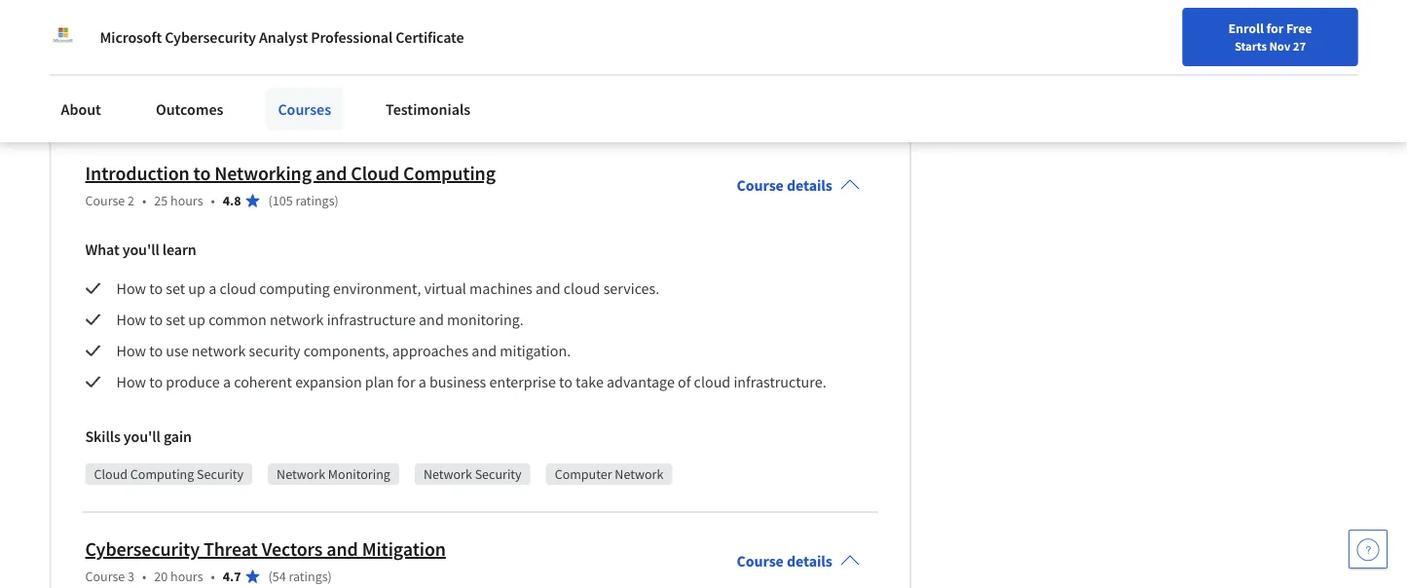 Task type: locate. For each thing, give the bounding box(es) containing it.
cloud for network monitoring
[[94, 466, 128, 483]]

to for how to set up a cloud computing environment, virtual machines and cloud services.
[[149, 279, 163, 298]]

cloud computing security for cybersecurity planning
[[94, 90, 244, 108]]

you'll
[[122, 240, 159, 259], [123, 427, 160, 446]]

computer network
[[555, 466, 663, 483]]

cloud down the skills
[[94, 466, 128, 483]]

cybersecurity left the planning
[[277, 90, 355, 108]]

courses link
[[266, 88, 343, 130]]

1 vertical spatial course details
[[737, 552, 832, 571]]

0 vertical spatial hours
[[170, 192, 203, 210]]

how
[[116, 279, 146, 298], [116, 310, 146, 330], [116, 341, 146, 361], [116, 372, 146, 392]]

set
[[166, 279, 185, 298], [166, 310, 185, 330]]

1 details from the top
[[787, 176, 832, 195]]

a
[[209, 279, 216, 298], [223, 372, 231, 392], [418, 372, 426, 392]]

microsoft cybersecurity analyst professional certificate
[[100, 27, 464, 47]]

( down cybersecurity threat vectors and mitigation
[[268, 568, 272, 586]]

coherent
[[234, 372, 292, 392]]

network up mitigation
[[423, 466, 472, 483]]

3 how from the top
[[116, 341, 146, 361]]

0 vertical spatial course details button
[[721, 148, 875, 222]]

1 set from the top
[[166, 279, 185, 298]]

2 set from the top
[[166, 310, 185, 330]]

about link
[[49, 88, 113, 130]]

) right 54
[[328, 568, 332, 586]]

1 course details button from the top
[[721, 148, 875, 222]]

of
[[678, 372, 691, 392]]

security
[[249, 341, 300, 361]]

( for vectors
[[268, 568, 272, 586]]

testimonials
[[386, 99, 471, 119]]

1 vertical spatial you'll
[[123, 427, 160, 446]]

0 horizontal spatial )
[[328, 568, 332, 586]]

security left computer
[[475, 466, 522, 483]]

2 cloud computing security from the top
[[94, 466, 244, 483]]

0 vertical spatial computing
[[130, 90, 194, 108]]

0 vertical spatial up
[[188, 279, 205, 298]]

None search field
[[278, 12, 599, 51]]

take
[[576, 372, 604, 392]]

cloud
[[94, 90, 128, 108], [351, 162, 399, 186], [94, 466, 128, 483]]

a up 'common'
[[209, 279, 216, 298]]

security for cybersecurity planning
[[197, 90, 244, 108]]

( down networking
[[268, 192, 272, 210]]

cloud up 'common'
[[219, 279, 256, 298]]

0 vertical spatial cloud
[[94, 90, 128, 108]]

cybersecurity up course 3 • 20 hours •
[[85, 537, 200, 562]]

0 vertical spatial details
[[787, 176, 832, 195]]

advantage
[[607, 372, 675, 392]]

cloud left services.
[[564, 279, 600, 298]]

1 horizontal spatial network
[[270, 310, 324, 330]]

analyst
[[259, 27, 308, 47]]

cloud down microsoft on the left of the page
[[94, 90, 128, 108]]

how for how to set up a cloud computing environment, virtual machines and cloud services.
[[116, 279, 146, 298]]

microsoft
[[100, 27, 162, 47]]

and
[[315, 162, 347, 186], [535, 279, 561, 298], [419, 310, 444, 330], [472, 341, 497, 361], [326, 537, 358, 562]]

cloud
[[219, 279, 256, 298], [564, 279, 600, 298], [694, 372, 731, 392]]

enroll
[[1228, 19, 1264, 37]]

mitigation.
[[500, 341, 571, 361]]

4.8
[[223, 192, 241, 210]]

security up threat
[[197, 466, 244, 483]]

2 horizontal spatial network
[[615, 466, 663, 483]]

1 how from the top
[[116, 279, 146, 298]]

computing down testimonials
[[403, 162, 496, 186]]

components,
[[304, 341, 389, 361]]

security for network monitoring
[[197, 466, 244, 483]]

ratings right 54
[[289, 568, 328, 586]]

0 vertical spatial set
[[166, 279, 185, 298]]

20
[[154, 568, 168, 586]]

course details for introduction to networking and cloud computing
[[737, 176, 832, 195]]

0 vertical spatial cloud computing security
[[94, 90, 244, 108]]

testimonials link
[[374, 88, 482, 130]]

4 how from the top
[[116, 372, 146, 392]]

network left monitoring
[[277, 466, 325, 483]]

0 vertical spatial (
[[268, 192, 272, 210]]

hours right "25" at the left of page
[[170, 192, 203, 210]]

1 ( from the top
[[268, 192, 272, 210]]

1 horizontal spatial for
[[1266, 19, 1284, 37]]

cybersecurity left analyst
[[165, 27, 256, 47]]

• left 4.8
[[211, 192, 215, 210]]

2 course details from the top
[[737, 552, 832, 571]]

0 vertical spatial you'll
[[122, 240, 159, 259]]

2 course details button from the top
[[721, 524, 875, 588]]

) down introduction to networking and cloud computing on the left
[[335, 192, 339, 210]]

you'll left learn
[[122, 240, 159, 259]]

coursera image
[[23, 16, 147, 47]]

1 course details from the top
[[737, 176, 832, 195]]

2 hours from the top
[[170, 568, 203, 586]]

2 ( from the top
[[268, 568, 272, 586]]

0 vertical spatial cybersecurity
[[165, 27, 256, 47]]

computing down microsoft on the left of the page
[[130, 90, 194, 108]]

2 vertical spatial computing
[[130, 466, 194, 483]]

1 hours from the top
[[170, 192, 203, 210]]

network
[[270, 310, 324, 330], [192, 341, 246, 361]]

2 vertical spatial cloud
[[94, 466, 128, 483]]

for
[[1266, 19, 1284, 37], [397, 372, 415, 392]]

(
[[268, 192, 272, 210], [268, 568, 272, 586]]

up
[[188, 279, 205, 298], [188, 310, 205, 330]]

computing down the gain in the bottom left of the page
[[130, 466, 194, 483]]

3 network from the left
[[615, 466, 663, 483]]

how to set up common network infrastructure and monitoring.
[[116, 310, 524, 330]]

professional
[[311, 27, 393, 47]]

a right 'produce'
[[223, 372, 231, 392]]

ratings right 105
[[295, 192, 335, 210]]

you'll left the gain in the bottom left of the page
[[123, 427, 160, 446]]

cybersecurity
[[165, 27, 256, 47], [277, 90, 355, 108], [85, 537, 200, 562]]

1 vertical spatial cloud computing security
[[94, 466, 244, 483]]

2 vertical spatial cybersecurity
[[85, 537, 200, 562]]

1 vertical spatial set
[[166, 310, 185, 330]]

0 vertical spatial )
[[335, 192, 339, 210]]

network for network security
[[423, 466, 472, 483]]

network right computer
[[615, 466, 663, 483]]

0 vertical spatial ratings
[[295, 192, 335, 210]]

network down 'computing'
[[270, 310, 324, 330]]

approaches
[[392, 341, 468, 361]]

gain
[[163, 427, 192, 446]]

1 vertical spatial course details button
[[721, 524, 875, 588]]

2 how from the top
[[116, 310, 146, 330]]

1 vertical spatial up
[[188, 310, 205, 330]]

cloud computing security down microsoft on the left of the page
[[94, 90, 244, 108]]

1 vertical spatial )
[[328, 568, 332, 586]]

cloud for cybersecurity planning
[[94, 90, 128, 108]]

2 horizontal spatial a
[[418, 372, 426, 392]]

set for a
[[166, 279, 185, 298]]

network
[[277, 466, 325, 483], [423, 466, 472, 483], [615, 466, 663, 483]]

set up use
[[166, 310, 185, 330]]

you'll for learn
[[122, 240, 159, 259]]

course
[[737, 176, 784, 195], [85, 192, 125, 210], [737, 552, 784, 571], [85, 568, 125, 586]]

what
[[85, 240, 119, 259]]

set down learn
[[166, 279, 185, 298]]

network security
[[423, 466, 522, 483]]

a down approaches
[[418, 372, 426, 392]]

•
[[142, 192, 146, 210], [211, 192, 215, 210], [142, 568, 146, 586], [211, 568, 215, 586]]

outcomes
[[156, 99, 223, 119]]

1 horizontal spatial network
[[423, 466, 472, 483]]

0 horizontal spatial network
[[277, 466, 325, 483]]

free
[[1286, 19, 1312, 37]]

hours
[[170, 192, 203, 210], [170, 568, 203, 586]]

ratings for vectors
[[289, 568, 328, 586]]

course details button
[[721, 148, 875, 222], [721, 524, 875, 588]]

cloud right of
[[694, 372, 731, 392]]

2 details from the top
[[787, 552, 832, 571]]

0 vertical spatial for
[[1266, 19, 1284, 37]]

cloud computing security
[[94, 90, 244, 108], [94, 466, 244, 483]]

for right plan
[[397, 372, 415, 392]]

menu item
[[998, 19, 1124, 83]]

1 vertical spatial ratings
[[289, 568, 328, 586]]

2 network from the left
[[423, 466, 472, 483]]

expansion
[[295, 372, 362, 392]]

details
[[787, 176, 832, 195], [787, 552, 832, 571]]

security left courses link
[[197, 90, 244, 108]]

monitoring.
[[447, 310, 524, 330]]

1 network from the left
[[277, 466, 325, 483]]

1 cloud computing security from the top
[[94, 90, 244, 108]]

105
[[272, 192, 293, 210]]

management
[[484, 90, 560, 108]]

2 up from the top
[[188, 310, 205, 330]]

for up nov
[[1266, 19, 1284, 37]]

0 vertical spatial course details
[[737, 176, 832, 195]]

computing for cybersecurity planning
[[130, 90, 194, 108]]

1 vertical spatial for
[[397, 372, 415, 392]]

security
[[197, 90, 244, 108], [197, 466, 244, 483], [475, 466, 522, 483]]

cloud computing security down the gain in the bottom left of the page
[[94, 466, 244, 483]]

how to use network security components, approaches and mitigation.
[[116, 341, 571, 361]]

computing
[[130, 90, 194, 108], [403, 162, 496, 186], [130, 466, 194, 483]]

1 horizontal spatial )
[[335, 192, 339, 210]]

computing
[[259, 279, 330, 298]]

1 horizontal spatial a
[[223, 372, 231, 392]]

network down 'common'
[[192, 341, 246, 361]]

1 vertical spatial (
[[268, 568, 272, 586]]

up down learn
[[188, 279, 205, 298]]

1 up from the top
[[188, 279, 205, 298]]

services.
[[603, 279, 659, 298]]

up up use
[[188, 310, 205, 330]]

plan
[[365, 372, 394, 392]]

0 horizontal spatial network
[[192, 341, 246, 361]]

what you'll learn
[[85, 240, 196, 259]]

cybersecurity threat vectors and mitigation link
[[85, 537, 446, 562]]

introduction
[[85, 162, 190, 186]]

computing for network monitoring
[[130, 466, 194, 483]]

1 vertical spatial hours
[[170, 568, 203, 586]]

4.7
[[223, 568, 241, 586]]

1 vertical spatial cybersecurity
[[277, 90, 355, 108]]

how to produce a coherent expansion plan for a business enterprise to take advantage of cloud infrastructure.
[[116, 372, 829, 392]]

infrastructure
[[327, 310, 416, 330]]

learn
[[162, 240, 196, 259]]

1 vertical spatial cloud
[[351, 162, 399, 186]]

enroll for free starts nov 27
[[1228, 19, 1312, 54]]

introduction to networking and cloud computing link
[[85, 162, 496, 186]]

cybersecurity for cybersecurity planning
[[277, 90, 355, 108]]

27
[[1293, 38, 1306, 54]]

record
[[441, 90, 481, 108]]

1 vertical spatial computing
[[403, 162, 496, 186]]

1 vertical spatial details
[[787, 552, 832, 571]]

cloud down the planning
[[351, 162, 399, 186]]

hours right 20
[[170, 568, 203, 586]]

course details
[[737, 176, 832, 195], [737, 552, 832, 571]]



Task type: vqa. For each thing, say whether or not it's contained in the screenshot.
For Governments
no



Task type: describe. For each thing, give the bounding box(es) containing it.
and right machines
[[535, 279, 561, 298]]

details for cybersecurity threat vectors and mitigation
[[787, 552, 832, 571]]

vectors
[[262, 537, 323, 562]]

skills
[[85, 427, 120, 446]]

0 horizontal spatial a
[[209, 279, 216, 298]]

courses
[[278, 99, 331, 119]]

to for how to use network security components, approaches and mitigation.
[[149, 341, 163, 361]]

how for how to set up common network infrastructure and monitoring.
[[116, 310, 146, 330]]

1 horizontal spatial cloud
[[564, 279, 600, 298]]

• right 3
[[142, 568, 146, 586]]

and up ( 105 ratings )
[[315, 162, 347, 186]]

and right "vectors"
[[326, 537, 358, 562]]

common
[[209, 310, 267, 330]]

microsoft image
[[49, 23, 76, 51]]

machines
[[469, 279, 532, 298]]

details for introduction to networking and cloud computing
[[787, 176, 832, 195]]

0 horizontal spatial cloud
[[219, 279, 256, 298]]

) for vectors
[[328, 568, 332, 586]]

network monitoring
[[277, 466, 390, 483]]

54
[[272, 568, 286, 586]]

business
[[429, 372, 486, 392]]

up for a
[[188, 279, 205, 298]]

cybersecurity threat vectors and mitigation
[[85, 537, 446, 562]]

you'll for gain
[[123, 427, 160, 446]]

ratings for networking
[[295, 192, 335, 210]]

enterprise
[[489, 372, 556, 392]]

25
[[154, 192, 168, 210]]

course 2 • 25 hours •
[[85, 192, 215, 210]]

computer
[[555, 466, 612, 483]]

cloud computing security for network monitoring
[[94, 466, 244, 483]]

and down monitoring.
[[472, 341, 497, 361]]

set for common
[[166, 310, 185, 330]]

course 3 • 20 hours •
[[85, 568, 215, 586]]

threat
[[203, 537, 258, 562]]

starts
[[1235, 38, 1267, 54]]

( 54 ratings )
[[268, 568, 332, 586]]

1 vertical spatial network
[[192, 341, 246, 361]]

2 horizontal spatial cloud
[[694, 372, 731, 392]]

network for network monitoring
[[277, 466, 325, 483]]

infrastructure.
[[734, 372, 826, 392]]

planning
[[357, 90, 408, 108]]

how for how to produce a coherent expansion plan for a business enterprise to take advantage of cloud infrastructure.
[[116, 372, 146, 392]]

up for common
[[188, 310, 205, 330]]

networking
[[214, 162, 312, 186]]

introduction to networking and cloud computing
[[85, 162, 496, 186]]

( for networking
[[268, 192, 272, 210]]

course details button for cybersecurity threat vectors and mitigation
[[721, 524, 875, 588]]

virtual
[[424, 279, 466, 298]]

to for how to produce a coherent expansion plan for a business enterprise to take advantage of cloud infrastructure.
[[149, 372, 163, 392]]

2
[[128, 192, 134, 210]]

how for how to use network security components, approaches and mitigation.
[[116, 341, 146, 361]]

monitoring
[[328, 466, 390, 483]]

course details button for introduction to networking and cloud computing
[[721, 148, 875, 222]]

use
[[166, 341, 189, 361]]

skills you'll gain
[[85, 427, 192, 446]]

to for introduction to networking and cloud computing
[[193, 162, 211, 186]]

cybersecurity for cybersecurity threat vectors and mitigation
[[85, 537, 200, 562]]

to for how to set up common network infrastructure and monitoring.
[[149, 310, 163, 330]]

environment,
[[333, 279, 421, 298]]

• left 4.7 on the bottom
[[211, 568, 215, 586]]

mitigation
[[362, 537, 446, 562]]

record management
[[441, 90, 560, 108]]

• right 2
[[142, 192, 146, 210]]

0 vertical spatial network
[[270, 310, 324, 330]]

3
[[128, 568, 134, 586]]

help center image
[[1356, 537, 1380, 561]]

for inside enroll for free starts nov 27
[[1266, 19, 1284, 37]]

and up approaches
[[419, 310, 444, 330]]

produce
[[166, 372, 220, 392]]

about
[[61, 99, 101, 119]]

) for networking
[[335, 192, 339, 210]]

certificate
[[396, 27, 464, 47]]

hours for introduction
[[170, 192, 203, 210]]

0 horizontal spatial for
[[397, 372, 415, 392]]

hours for cybersecurity
[[170, 568, 203, 586]]

how to set up a cloud computing environment, virtual machines and cloud services.
[[116, 279, 659, 298]]

( 105 ratings )
[[268, 192, 339, 210]]

outcomes link
[[144, 88, 235, 130]]

course details for cybersecurity threat vectors and mitigation
[[737, 552, 832, 571]]

nov
[[1269, 38, 1291, 54]]

cybersecurity planning
[[277, 90, 408, 108]]



